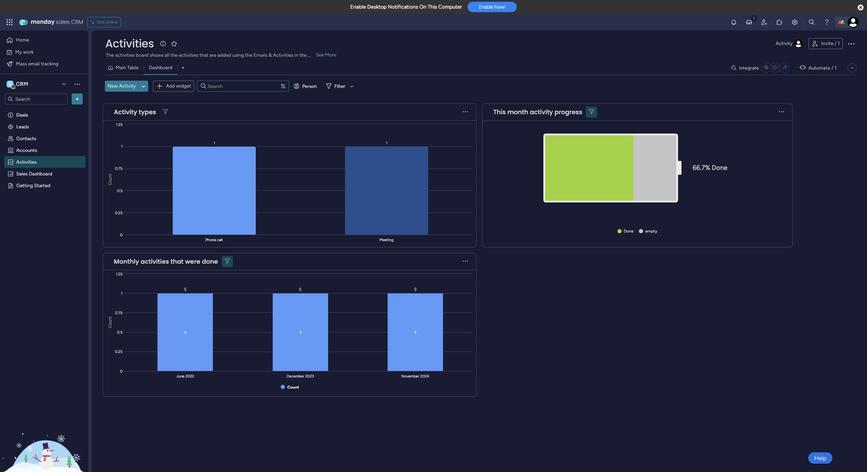 Task type: locate. For each thing, give the bounding box(es) containing it.
0 horizontal spatial see
[[97, 19, 105, 25]]

see more link
[[315, 52, 337, 59]]

1 horizontal spatial the
[[245, 52, 253, 58]]

this left month
[[494, 108, 506, 116]]

1 right automate
[[835, 65, 837, 71]]

/ inside button
[[835, 41, 837, 46]]

0 horizontal spatial /
[[832, 65, 834, 71]]

activity inside activity popup button
[[777, 41, 793, 46]]

mass
[[16, 61, 27, 67]]

1 vertical spatial options image
[[74, 96, 81, 103]]

0 vertical spatial this
[[428, 4, 437, 10]]

mass email tracking
[[16, 61, 58, 67]]

options image down workspace options "icon"
[[74, 96, 81, 103]]

2 horizontal spatial activities
[[273, 52, 294, 58]]

enable left now!
[[479, 4, 494, 10]]

invite / 1
[[822, 41, 841, 46]]

board
[[136, 52, 149, 58]]

1 vertical spatial 1
[[835, 65, 837, 71]]

angle down image
[[142, 84, 145, 89]]

activities up 'add view' icon
[[179, 52, 199, 58]]

options image right invite / 1 at the top of page
[[848, 39, 856, 48]]

1 horizontal spatial activities
[[141, 257, 169, 266]]

crm right sales at the left
[[71, 18, 83, 26]]

see left plans on the top
[[97, 19, 105, 25]]

0 vertical spatial crm
[[71, 18, 83, 26]]

0 vertical spatial see
[[97, 19, 105, 25]]

1 vertical spatial that
[[171, 257, 184, 266]]

added
[[218, 52, 231, 58]]

the right using
[[245, 52, 253, 58]]

done
[[202, 257, 218, 266]]

activity left types
[[114, 108, 137, 116]]

tracking
[[41, 61, 58, 67]]

0 vertical spatial dashboard
[[149, 65, 173, 71]]

0 horizontal spatial enable
[[351, 4, 366, 10]]

workspace selection element
[[7, 80, 29, 89]]

enable now! button
[[468, 2, 517, 12]]

1 horizontal spatial /
[[835, 41, 837, 46]]

v2 funnel image for this month activity progress
[[590, 109, 595, 115]]

see left more
[[316, 52, 324, 58]]

automate / 1
[[809, 65, 837, 71]]

dashboard inside "button"
[[149, 65, 173, 71]]

1 horizontal spatial 1
[[839, 41, 841, 46]]

that
[[200, 52, 209, 58], [171, 257, 184, 266]]

desktop
[[368, 4, 387, 10]]

2 vertical spatial activity
[[114, 108, 137, 116]]

0 vertical spatial 1
[[839, 41, 841, 46]]

1 horizontal spatial done
[[713, 164, 728, 172]]

0 horizontal spatial this
[[428, 4, 437, 10]]

the
[[106, 52, 114, 58]]

1
[[839, 41, 841, 46], [835, 65, 837, 71]]

1 for invite / 1
[[839, 41, 841, 46]]

workspace image
[[7, 80, 14, 88]]

0 horizontal spatial options image
[[74, 96, 81, 103]]

home button
[[4, 35, 74, 46]]

v2 funnel image right done
[[225, 259, 230, 264]]

0 horizontal spatial the
[[171, 52, 178, 58]]

options image
[[848, 39, 856, 48], [74, 96, 81, 103]]

option
[[0, 109, 88, 110]]

done right the 66.7%
[[713, 164, 728, 172]]

autopilot image
[[801, 63, 807, 72]]

the right all
[[171, 52, 178, 58]]

enable for enable now!
[[479, 4, 494, 10]]

all
[[165, 52, 169, 58]]

invite members image
[[762, 19, 769, 26]]

arrow down image
[[348, 82, 356, 91]]

1 horizontal spatial more dots image
[[780, 109, 785, 115]]

dashboard up started
[[29, 171, 52, 177]]

new
[[108, 83, 118, 89]]

my work button
[[4, 47, 74, 58]]

work
[[23, 49, 34, 55]]

activities up board
[[105, 36, 154, 51]]

crm inside workspace selection element
[[16, 81, 28, 87]]

notifications image
[[731, 19, 738, 26]]

started
[[34, 183, 50, 188]]

activities right monthly
[[141, 257, 169, 266]]

/ right automate
[[832, 65, 834, 71]]

1 vertical spatial more dots image
[[464, 259, 468, 264]]

1 horizontal spatial dashboard
[[149, 65, 173, 71]]

notifications
[[388, 4, 419, 10]]

1 horizontal spatial enable
[[479, 4, 494, 10]]

activities up main table button
[[115, 52, 135, 58]]

0 horizontal spatial activities
[[16, 159, 37, 165]]

public dashboard image
[[7, 170, 14, 177]]

2 horizontal spatial the
[[300, 52, 307, 58]]

1 for automate / 1
[[835, 65, 837, 71]]

add widget
[[166, 83, 191, 89]]

the
[[171, 52, 178, 58], [245, 52, 253, 58], [300, 52, 307, 58]]

v2 funnel image right types
[[163, 109, 168, 115]]

dashboard down shows
[[149, 65, 173, 71]]

sales
[[16, 171, 28, 177]]

0 vertical spatial /
[[835, 41, 837, 46]]

crm right workspace image
[[16, 81, 28, 87]]

see inside button
[[97, 19, 105, 25]]

0 vertical spatial options image
[[848, 39, 856, 48]]

activity right new
[[119, 83, 136, 89]]

1 inside invite / 1 button
[[839, 41, 841, 46]]

my work
[[15, 49, 34, 55]]

activities for board
[[115, 52, 135, 58]]

0 horizontal spatial 1
[[835, 65, 837, 71]]

this
[[428, 4, 437, 10], [494, 108, 506, 116]]

more dots image
[[780, 109, 785, 115], [464, 259, 468, 264]]

enable
[[351, 4, 366, 10], [479, 4, 494, 10]]

see for see plans
[[97, 19, 105, 25]]

that left 'were'
[[171, 257, 184, 266]]

main table
[[116, 65, 139, 71]]

contacts
[[16, 135, 36, 141]]

1 vertical spatial see
[[316, 52, 324, 58]]

2 the from the left
[[245, 52, 253, 58]]

activity for activity
[[777, 41, 793, 46]]

1 vertical spatial dashboard
[[29, 171, 52, 177]]

enable inside button
[[479, 4, 494, 10]]

list box
[[0, 108, 88, 285]]

1 right invite
[[839, 41, 841, 46]]

1 horizontal spatial this
[[494, 108, 506, 116]]

this right on
[[428, 4, 437, 10]]

done
[[713, 164, 728, 172], [624, 229, 634, 234]]

inbox image
[[746, 19, 753, 26]]

integrate
[[740, 65, 760, 71]]

/
[[835, 41, 837, 46], [832, 65, 834, 71]]

1 vertical spatial activity
[[119, 83, 136, 89]]

0 horizontal spatial done
[[624, 229, 634, 234]]

0 horizontal spatial more dots image
[[464, 259, 468, 264]]

/ right invite
[[835, 41, 837, 46]]

v2 funnel image
[[163, 109, 168, 115], [590, 109, 595, 115], [225, 259, 230, 264]]

main
[[116, 65, 126, 71]]

0 horizontal spatial crm
[[16, 81, 28, 87]]

the right in
[[300, 52, 307, 58]]

Search in workspace field
[[15, 95, 58, 103]]

0 vertical spatial done
[[713, 164, 728, 172]]

my
[[15, 49, 22, 55]]

2 vertical spatial activities
[[16, 159, 37, 165]]

3 the from the left
[[300, 52, 307, 58]]

dapulse close image
[[859, 4, 864, 11]]

search options image
[[281, 84, 286, 89]]

table
[[127, 65, 139, 71]]

accounts
[[16, 147, 37, 153]]

2 horizontal spatial v2 funnel image
[[590, 109, 595, 115]]

workspace options image
[[74, 81, 81, 88]]

0 vertical spatial that
[[200, 52, 209, 58]]

0 vertical spatial activities
[[105, 36, 154, 51]]

1 vertical spatial /
[[832, 65, 834, 71]]

0 horizontal spatial dashboard
[[29, 171, 52, 177]]

new activity button
[[105, 81, 139, 92]]

1 vertical spatial this
[[494, 108, 506, 116]]

0 vertical spatial more dots image
[[780, 109, 785, 115]]

1 vertical spatial activities
[[273, 52, 294, 58]]

enable left desktop
[[351, 4, 366, 10]]

new activity
[[108, 83, 136, 89]]

activities
[[105, 36, 154, 51], [273, 52, 294, 58], [16, 159, 37, 165]]

1 horizontal spatial v2 funnel image
[[225, 259, 230, 264]]

0 vertical spatial activity
[[777, 41, 793, 46]]

done left the empty
[[624, 229, 634, 234]]

activities for that
[[141, 257, 169, 266]]

0 horizontal spatial activities
[[115, 52, 135, 58]]

see
[[97, 19, 105, 25], [316, 52, 324, 58]]

1 vertical spatial crm
[[16, 81, 28, 87]]

crm
[[71, 18, 83, 26], [16, 81, 28, 87]]

that left are on the top left of the page
[[200, 52, 209, 58]]

0 horizontal spatial that
[[171, 257, 184, 266]]

activities inside list box
[[16, 159, 37, 165]]

dashboard
[[149, 65, 173, 71], [29, 171, 52, 177]]

lottie animation element
[[0, 403, 88, 473]]

mass email tracking button
[[4, 58, 74, 69]]

activities
[[115, 52, 135, 58], [179, 52, 199, 58], [141, 257, 169, 266]]

c
[[8, 81, 12, 87]]

2 horizontal spatial activities
[[179, 52, 199, 58]]

v2 funnel image right progress
[[590, 109, 595, 115]]

see for see more
[[316, 52, 324, 58]]

invite / 1 button
[[809, 38, 844, 49]]

activities down accounts
[[16, 159, 37, 165]]

1 the from the left
[[171, 52, 178, 58]]

&
[[269, 52, 272, 58]]

1 horizontal spatial see
[[316, 52, 324, 58]]

monday
[[31, 18, 55, 26]]

activities right &
[[273, 52, 294, 58]]

activity down apps image
[[777, 41, 793, 46]]

activity inside new activity button
[[119, 83, 136, 89]]

add view image
[[182, 65, 185, 71]]

activity button
[[774, 38, 807, 49]]

plans
[[106, 19, 118, 25]]

email
[[28, 61, 40, 67]]



Task type: vqa. For each thing, say whether or not it's contained in the screenshot.
'Contacted'
no



Task type: describe. For each thing, give the bounding box(es) containing it.
0 horizontal spatial v2 funnel image
[[163, 109, 168, 115]]

list box containing deals
[[0, 108, 88, 285]]

66.7%
[[693, 164, 711, 172]]

add widget button
[[153, 81, 194, 92]]

sales dashboard
[[16, 171, 52, 177]]

are
[[210, 52, 217, 58]]

/ for automate
[[832, 65, 834, 71]]

lottie animation image
[[0, 403, 88, 473]]

1 horizontal spatial options image
[[848, 39, 856, 48]]

help image
[[824, 19, 831, 26]]

month
[[508, 108, 529, 116]]

66.7% done
[[693, 164, 728, 172]]

page.
[[308, 52, 320, 58]]

add to favorites image
[[171, 40, 178, 47]]

1 horizontal spatial activities
[[105, 36, 154, 51]]

see plans button
[[87, 17, 121, 27]]

/ for invite
[[835, 41, 837, 46]]

show board description image
[[159, 40, 167, 47]]

on
[[420, 4, 427, 10]]

empty
[[646, 229, 658, 234]]

enable now!
[[479, 4, 506, 10]]

were
[[185, 257, 201, 266]]

monthly
[[114, 257, 139, 266]]

1 horizontal spatial that
[[200, 52, 209, 58]]

add
[[166, 83, 175, 89]]

emails settings image
[[792, 19, 799, 26]]

progress
[[555, 108, 583, 116]]

dashboard button
[[144, 62, 178, 73]]

this month activity progress
[[494, 108, 583, 116]]

enable for enable desktop notifications on this computer
[[351, 4, 366, 10]]

filter button
[[324, 81, 356, 92]]

the activities board shows all the activities that are added using the emails & activities in the page.
[[106, 52, 320, 58]]

more dots image for this month activity progress
[[780, 109, 785, 115]]

types
[[139, 108, 156, 116]]

filter
[[335, 83, 346, 89]]

person
[[302, 83, 317, 89]]

main table button
[[105, 62, 144, 73]]

select product image
[[6, 19, 13, 26]]

shows
[[150, 52, 164, 58]]

v2 funnel image for monthly activities that were done
[[225, 259, 230, 264]]

more dots image for monthly activities that were done
[[464, 259, 468, 264]]

collapse board header image
[[850, 65, 856, 71]]

deals
[[16, 112, 28, 118]]

invite
[[822, 41, 834, 46]]

enable desktop notifications on this computer
[[351, 4, 462, 10]]

activity
[[530, 108, 554, 116]]

Activities field
[[104, 36, 156, 51]]

1 vertical spatial done
[[624, 229, 634, 234]]

emails
[[254, 52, 268, 58]]

leads
[[16, 124, 29, 130]]

now!
[[495, 4, 506, 10]]

apps image
[[777, 19, 784, 26]]

help
[[815, 455, 827, 462]]

1 horizontal spatial crm
[[71, 18, 83, 26]]

see more
[[316, 52, 337, 58]]

see plans
[[97, 19, 118, 25]]

dapulse integrations image
[[732, 65, 737, 71]]

automate
[[809, 65, 831, 71]]

sales
[[56, 18, 70, 26]]

more dots image
[[464, 109, 468, 115]]

computer
[[439, 4, 462, 10]]

more
[[325, 52, 337, 58]]

activity for activity types
[[114, 108, 137, 116]]

Search field
[[206, 82, 263, 91]]

christina overa image
[[849, 17, 860, 28]]

widget
[[176, 83, 191, 89]]

person button
[[291, 81, 321, 92]]

home
[[16, 37, 29, 43]]

monthly activities that were done
[[114, 257, 218, 266]]

using
[[233, 52, 244, 58]]

v2 search image
[[201, 82, 206, 90]]

monday sales crm
[[31, 18, 83, 26]]

getting
[[16, 183, 33, 188]]

public board image
[[7, 182, 14, 189]]

1 image
[[752, 14, 758, 22]]

search everything image
[[809, 19, 816, 26]]

in
[[295, 52, 299, 58]]

getting started
[[16, 183, 50, 188]]

help button
[[809, 453, 833, 464]]

activity types
[[114, 108, 156, 116]]



